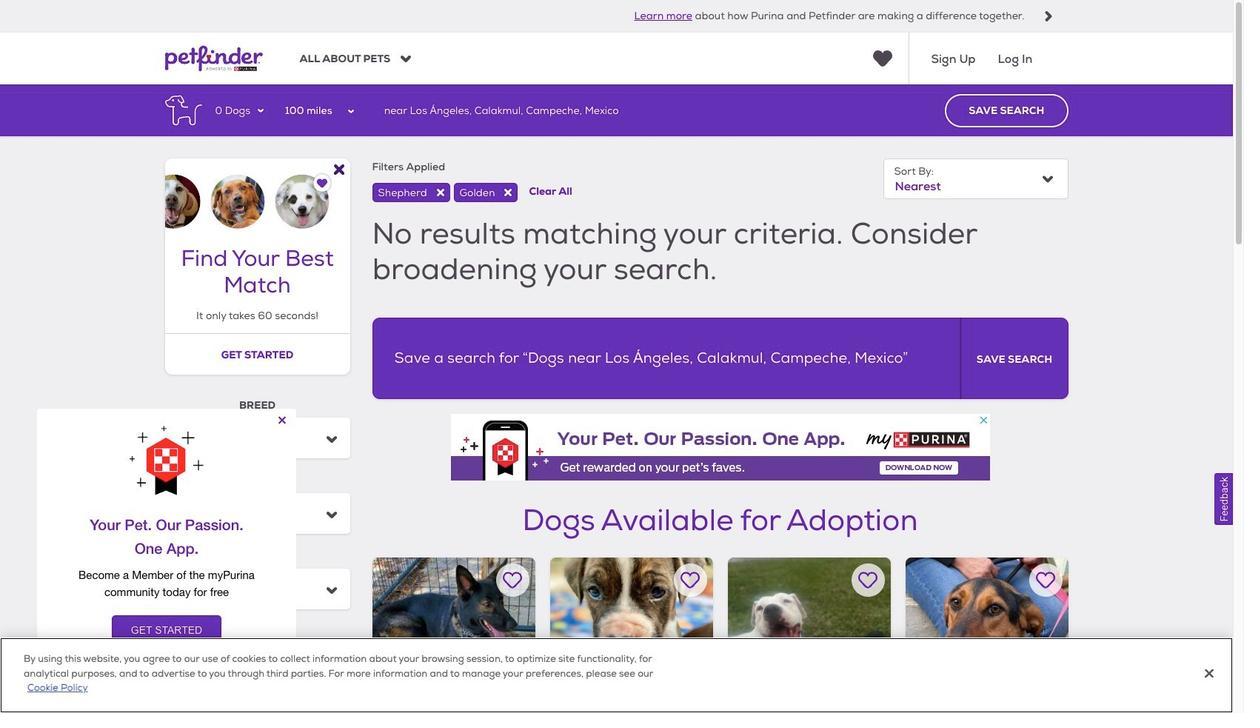 Task type: vqa. For each thing, say whether or not it's contained in the screenshot.
third mix from right
no



Task type: locate. For each thing, give the bounding box(es) containing it.
river, adoptable dog, adult female german shepherd dog, fort myers, fl. image
[[372, 558, 535, 713]]

privacy alert dialog
[[0, 638, 1234, 713]]

advertisement element
[[451, 414, 990, 481]]

main content
[[0, 85, 1234, 713]]

pluto, adoptable dog, adult male american bulldog mix, key west, fl. image
[[728, 558, 891, 713]]

gino, adoptable dog, puppy male american bulldog & terrier mix, key west, fl. image
[[550, 558, 713, 713]]



Task type: describe. For each thing, give the bounding box(es) containing it.
potential dog matches image
[[165, 159, 350, 229]]

carla, adoptable dog, puppy female labrador retriever mix, jardines de san manuel, pue. image
[[906, 558, 1069, 713]]

petfinder home image
[[165, 33, 263, 85]]



